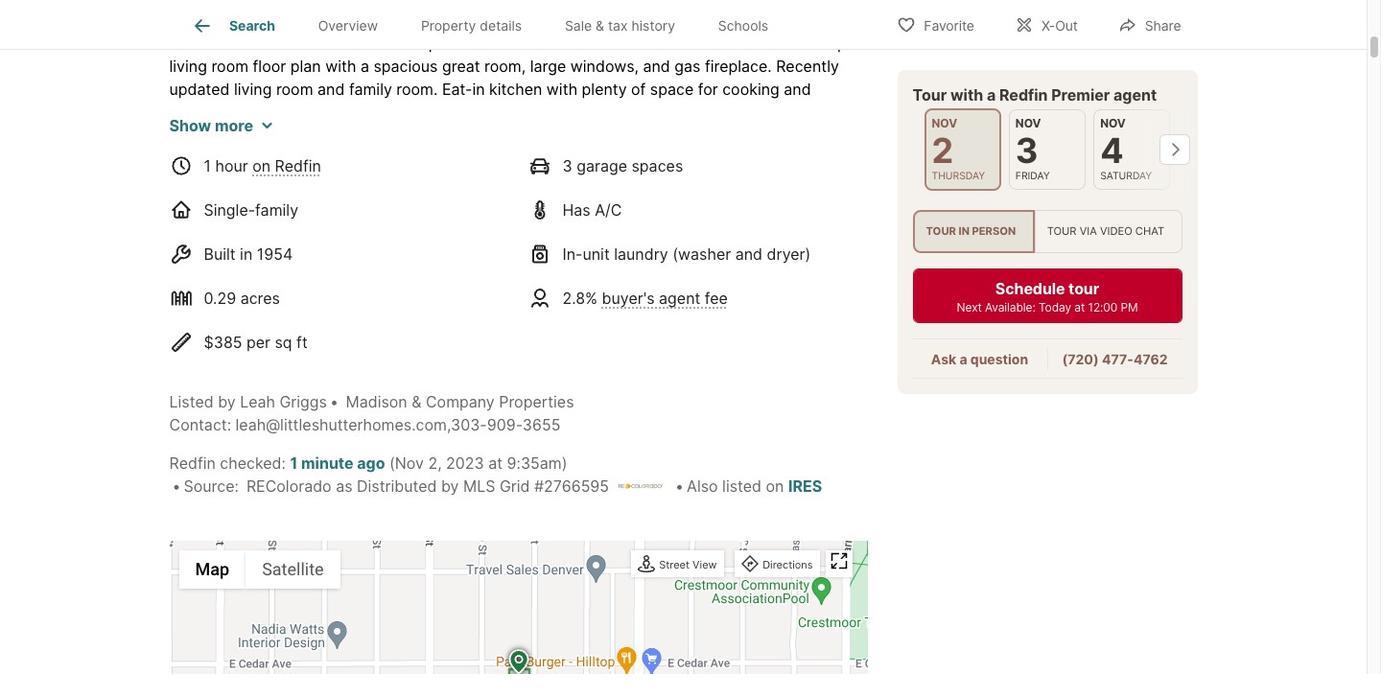 Task type: locate. For each thing, give the bounding box(es) containing it.
redfin up nov 3 friday at the right
[[1000, 84, 1048, 104]]

fireplace.
[[705, 56, 772, 75]]

is down vaulted
[[504, 125, 515, 145]]

0 horizontal spatial the
[[362, 125, 386, 145]]

show more
[[169, 116, 253, 135]]

in right built
[[240, 244, 253, 263]]

& right madison
[[412, 392, 422, 411]]

gardens
[[169, 171, 228, 191]]

at inside schedule tour next available: today at 12:00 pm
[[1075, 300, 1085, 314]]

0 vertical spatial family
[[349, 79, 392, 98]]

0 horizontal spatial nov
[[932, 115, 958, 130]]

and up primary
[[318, 79, 345, 98]]

1 vertical spatial family
[[255, 200, 298, 219]]

madison
[[346, 392, 407, 411]]

0 vertical spatial room
[[211, 56, 249, 75]]

oversized
[[532, 33, 602, 52]]

None button
[[924, 107, 1001, 190], [1009, 108, 1086, 189], [1094, 108, 1171, 189], [924, 107, 1001, 190], [1009, 108, 1086, 189], [1094, 108, 1171, 189]]

sale
[[565, 18, 592, 34]]

agent right premier on the top
[[1114, 84, 1157, 104]]

tour left "via"
[[1047, 224, 1077, 237]]

agent left fee
[[659, 288, 701, 308]]

1 horizontal spatial living
[[234, 79, 272, 98]]

at up the mls
[[488, 453, 503, 473]]

property details
[[421, 18, 522, 34]]

available:
[[985, 300, 1036, 314]]

nov inside nov 3 friday
[[1016, 115, 1041, 130]]

1 horizontal spatial redfin
[[275, 156, 321, 175]]

•
[[330, 392, 339, 411], [172, 476, 181, 496], [675, 476, 684, 496]]

this down walk
[[512, 217, 543, 237]]

0 vertical spatial sq
[[444, 125, 461, 145]]

unique
[[638, 125, 687, 145]]

hilltop
[[392, 33, 438, 52]]

• right griggs
[[330, 392, 339, 411]]

1 horizontal spatial family
[[349, 79, 392, 98]]

map
[[195, 559, 229, 580]]

0 horizontal spatial agent
[[659, 288, 701, 308]]

ceilings, down the plenty
[[540, 102, 599, 121]]

0 vertical spatial is
[[680, 33, 692, 52]]

bath
[[678, 102, 711, 121]]

nov 4 saturday
[[1101, 115, 1152, 181]]

2 horizontal spatial of
[[756, 125, 770, 145]]

0 horizontal spatial is
[[504, 125, 515, 145]]

tour up 2 at the right of page
[[913, 84, 947, 104]]

nov inside 'nov 2 thursday'
[[932, 115, 958, 130]]

0 vertical spatial redfin
[[1000, 84, 1048, 104]]

1 up recolorado
[[290, 453, 298, 473]]

sq up wood
[[444, 125, 461, 145]]

with down 12,500
[[394, 148, 425, 168]]

ft
[[465, 125, 477, 145], [297, 333, 308, 352]]

0 vertical spatial ceilings,
[[540, 102, 599, 121]]

0.29 acres
[[204, 288, 280, 308]]

1 vertical spatial ceilings,
[[518, 148, 578, 168]]

home up 'great'
[[442, 33, 483, 52]]

1 vertical spatial by
[[441, 476, 459, 496]]

1 vertical spatial living
[[234, 79, 272, 98]]

0 horizontal spatial this
[[289, 33, 320, 52]]

ft inside welcome home! this beautiful hilltop home on an oversized corner lot is not to be missed. open living room floor plan with a spacious great room, large windows, and gas fireplace. recently updated living room and family room. eat-in kitchen with plenty of space for cooking and gathering. spacious primary bedroom with vaulted ceilings, five piece bath and walk-in closet. the park-like backyard on the 12,500 sq ft lot is one of the most unique features of this home. it includes: a covered back patio with wood beam ceilings, two concrete patios, and vegetable gardens with southern exposure. the home also includes a new furnace, newer roof, finished basement, and a 3 car attached garage. easy to walk to crestmoor park, robinson park, shops, restaurants, and a quick drive to cherry creek. this home will go quick! come take a look!
[[465, 125, 477, 145]]

3 down tour with a redfin premier agent
[[1016, 129, 1039, 171]]

southern
[[268, 171, 332, 191]]

grid
[[500, 476, 530, 496]]

schools
[[718, 18, 769, 34]]

on
[[487, 33, 505, 52], [340, 125, 358, 145], [253, 156, 271, 175], [766, 476, 784, 496]]

1954
[[257, 244, 293, 263]]

1 vertical spatial 1
[[290, 453, 298, 473]]

and down 1 hour on redfin
[[250, 194, 277, 214]]

1 horizontal spatial sq
[[444, 125, 461, 145]]

overview tab
[[297, 3, 400, 49]]

park, down furnace, at the top of page
[[659, 194, 696, 214]]

1 horizontal spatial room
[[276, 79, 313, 98]]

3 left two
[[563, 156, 572, 175]]

question
[[971, 350, 1029, 367]]

1 horizontal spatial 3
[[563, 156, 572, 175]]

1 horizontal spatial ft
[[465, 125, 477, 145]]

on left ires
[[766, 476, 784, 496]]

1 park, from the left
[[659, 194, 696, 214]]

the up includes:
[[169, 125, 197, 145]]

3 left car
[[294, 194, 304, 214]]

0 horizontal spatial at
[[488, 453, 503, 473]]

share
[[1145, 17, 1182, 33]]

cooking
[[723, 79, 780, 98]]

1 vertical spatial this
[[512, 217, 543, 237]]

0 horizontal spatial 1
[[204, 156, 211, 175]]

1 horizontal spatial by
[[441, 476, 459, 496]]

0 vertical spatial the
[[169, 125, 197, 145]]

look!
[[785, 217, 820, 237]]

family inside welcome home! this beautiful hilltop home on an oversized corner lot is not to be missed. open living room floor plan with a spacious great room, large windows, and gas fireplace. recently updated living room and family room. eat-in kitchen with plenty of space for cooking and gathering. spacious primary bedroom with vaulted ceilings, five piece bath and walk-in closet. the park-like backyard on the 12,500 sq ft lot is one of the most unique features of this home. it includes: a covered back patio with wood beam ceilings, two concrete patios, and vegetable gardens with southern exposure. the home also includes a new furnace, newer roof, finished basement, and a 3 car attached garage. easy to walk to crestmoor park, robinson park, shops, restaurants, and a quick drive to cherry creek. this home will go quick! come take a look!
[[349, 79, 392, 98]]

for
[[698, 79, 718, 98]]

0 vertical spatial this
[[289, 33, 320, 52]]

room down plan
[[276, 79, 313, 98]]

quick
[[305, 217, 344, 237]]

room down welcome
[[211, 56, 249, 75]]

the up patio
[[362, 125, 386, 145]]

by left leah at the bottom left of page
[[218, 392, 236, 411]]

sale & tax history tab
[[543, 3, 697, 49]]

0 vertical spatial agent
[[1114, 84, 1157, 104]]

built in 1954
[[204, 244, 293, 263]]

spacious
[[247, 102, 313, 121]]

buyer's agent fee link
[[602, 288, 728, 308]]

3655
[[523, 415, 561, 434]]

2 vertical spatial home
[[547, 217, 588, 237]]

in up this
[[786, 102, 799, 121]]

in down 'great'
[[472, 79, 485, 98]]

at down tour
[[1075, 300, 1085, 314]]

listed
[[169, 392, 214, 411]]

lot up beam
[[481, 125, 499, 145]]

• left also
[[675, 476, 684, 496]]

for sale std image
[[504, 646, 533, 674]]

0 vertical spatial at
[[1075, 300, 1085, 314]]

on left the an
[[487, 33, 505, 52]]

attached
[[336, 194, 400, 214]]

and
[[643, 56, 670, 75], [318, 79, 345, 98], [784, 79, 811, 98], [715, 102, 742, 121], [735, 148, 762, 168], [250, 194, 277, 214], [260, 217, 288, 237], [736, 244, 763, 263]]

this up plan
[[289, 33, 320, 52]]

redfin up source:
[[169, 453, 216, 473]]

home up in-
[[547, 217, 588, 237]]

is left not
[[680, 33, 692, 52]]

favorite button
[[881, 4, 991, 44]]

of up piece
[[631, 79, 646, 98]]

& left "tax"
[[596, 18, 604, 34]]

0 vertical spatial ft
[[465, 125, 477, 145]]

redfin for on
[[275, 156, 321, 175]]

list box
[[913, 210, 1182, 253]]

1 horizontal spatial park,
[[771, 194, 808, 214]]

1 vertical spatial lot
[[481, 125, 499, 145]]

1 horizontal spatial the
[[570, 125, 594, 145]]

• for source:
[[172, 476, 181, 496]]

ires link
[[789, 476, 822, 496]]

2 nov from the left
[[1016, 115, 1041, 130]]

1 horizontal spatial agent
[[1114, 84, 1157, 104]]

1 vertical spatial is
[[504, 125, 515, 145]]

• left source:
[[172, 476, 181, 496]]

on redfin link
[[253, 156, 321, 175]]

by down 2023
[[441, 476, 459, 496]]

property
[[421, 18, 476, 34]]

robinson
[[700, 194, 767, 214]]

park-
[[202, 125, 240, 145]]

in left person
[[959, 224, 970, 237]]

0 horizontal spatial •
[[172, 476, 181, 496]]

2 horizontal spatial •
[[675, 476, 684, 496]]

1 vertical spatial sq
[[275, 333, 292, 352]]

family
[[349, 79, 392, 98], [255, 200, 298, 219]]

tax
[[608, 18, 628, 34]]

x-out
[[1042, 17, 1078, 33]]

tour for tour with a redfin premier agent
[[913, 84, 947, 104]]

nov for 2
[[932, 115, 958, 130]]

furnace,
[[635, 171, 695, 191]]

of down walk-
[[756, 125, 770, 145]]

1 vertical spatial &
[[412, 392, 422, 411]]

nov for 4
[[1101, 115, 1126, 130]]

nov down tour with a redfin premier agent
[[1016, 115, 1041, 130]]

laundry
[[614, 244, 668, 263]]

backyard
[[268, 125, 336, 145]]

home down wood
[[444, 171, 485, 191]]

1 horizontal spatial &
[[596, 18, 604, 34]]

0 vertical spatial home
[[442, 33, 483, 52]]

ceilings, up includes at the top left
[[518, 148, 578, 168]]

and up 1954
[[260, 217, 288, 237]]

wood
[[429, 148, 469, 168]]

schedule
[[996, 278, 1065, 298]]

with down large
[[547, 79, 578, 98]]

0 horizontal spatial of
[[551, 125, 566, 145]]

living up updated
[[169, 56, 207, 75]]

ft right per
[[297, 333, 308, 352]]

contact: leah@littleshutterhomes.com,303-909-3655
[[169, 415, 561, 434]]

0 horizontal spatial family
[[255, 200, 298, 219]]

0 horizontal spatial park,
[[659, 194, 696, 214]]

(720) 477-4762
[[1062, 350, 1168, 367]]

redfin down backyard
[[275, 156, 321, 175]]

0 horizontal spatial 3
[[294, 194, 304, 214]]

ask a question
[[931, 350, 1029, 367]]

updated
[[169, 79, 230, 98]]

0 vertical spatial 1
[[204, 156, 211, 175]]

family up primary
[[349, 79, 392, 98]]

1 nov from the left
[[932, 115, 958, 130]]

plenty
[[582, 79, 627, 98]]

0 vertical spatial &
[[596, 18, 604, 34]]

2 park, from the left
[[771, 194, 808, 214]]

nov inside nov 4 saturday
[[1101, 115, 1126, 130]]

home
[[442, 33, 483, 52], [444, 171, 485, 191], [547, 217, 588, 237]]

2 the from the left
[[570, 125, 594, 145]]

ft up wood
[[465, 125, 477, 145]]

1 horizontal spatial nov
[[1016, 115, 1041, 130]]

park, up look!
[[771, 194, 808, 214]]

in-unit laundry (washer and dryer)
[[563, 244, 811, 263]]

0 horizontal spatial by
[[218, 392, 236, 411]]

listed
[[723, 476, 762, 496]]

tour left person
[[926, 224, 956, 237]]

0 horizontal spatial ft
[[297, 333, 308, 352]]

of right one
[[551, 125, 566, 145]]

not
[[696, 33, 720, 52]]

menu bar
[[179, 550, 340, 589]]

sq right per
[[275, 333, 292, 352]]

also
[[489, 171, 519, 191]]

the up two
[[570, 125, 594, 145]]

lot up "gas"
[[657, 33, 676, 52]]

0 horizontal spatial room
[[211, 56, 249, 75]]

nov up the thursday
[[932, 115, 958, 130]]

2 horizontal spatial redfin
[[1000, 84, 1048, 104]]

per
[[247, 333, 271, 352]]

living down floor
[[234, 79, 272, 98]]

1 horizontal spatial is
[[680, 33, 692, 52]]

go
[[620, 217, 638, 237]]

newer
[[699, 171, 744, 191]]

hour
[[215, 156, 248, 175]]

1
[[204, 156, 211, 175], [290, 453, 298, 473]]

1 vertical spatial redfin
[[275, 156, 321, 175]]

3 nov from the left
[[1101, 115, 1126, 130]]

nov down premier on the top
[[1101, 115, 1126, 130]]

list box containing tour in person
[[913, 210, 1182, 253]]

2 horizontal spatial nov
[[1101, 115, 1126, 130]]

2 vertical spatial redfin
[[169, 453, 216, 473]]

satellite button
[[246, 550, 340, 589]]

0 vertical spatial lot
[[657, 33, 676, 52]]

0 horizontal spatial redfin
[[169, 453, 216, 473]]

video
[[1100, 224, 1133, 237]]

and up roof, on the top right
[[735, 148, 762, 168]]

1 the from the left
[[362, 125, 386, 145]]

tab list
[[169, 0, 805, 49]]

1 vertical spatial ft
[[297, 333, 308, 352]]

1 horizontal spatial at
[[1075, 300, 1085, 314]]

1 left hour
[[204, 156, 211, 175]]

directions button
[[737, 552, 818, 578]]

the up garage.
[[412, 171, 440, 191]]

vaulted
[[482, 102, 535, 121]]

family down southern
[[255, 200, 298, 219]]

nov for 3
[[1016, 115, 1041, 130]]

1 vertical spatial the
[[412, 171, 440, 191]]

0 horizontal spatial living
[[169, 56, 207, 75]]

most
[[598, 125, 634, 145]]

to
[[724, 33, 739, 52], [503, 194, 517, 214], [559, 194, 574, 214], [388, 217, 403, 237]]

redfin for a
[[1000, 84, 1048, 104]]

tab list containing search
[[169, 0, 805, 49]]

2 horizontal spatial 3
[[1016, 129, 1039, 171]]

in inside list box
[[959, 224, 970, 237]]

1 horizontal spatial lot
[[657, 33, 676, 52]]

restaurants,
[[169, 217, 256, 237]]

tour
[[1069, 278, 1100, 298]]

a
[[361, 56, 369, 75], [987, 84, 996, 104], [238, 148, 247, 168], [587, 171, 596, 191], [281, 194, 290, 214], [292, 217, 300, 237], [773, 217, 781, 237], [960, 350, 968, 367]]



Task type: describe. For each thing, give the bounding box(es) containing it.
walk
[[522, 194, 555, 214]]

ago
[[357, 453, 385, 473]]

$385 per sq ft
[[204, 333, 308, 352]]

and up features
[[715, 102, 742, 121]]

distributed
[[357, 476, 437, 496]]

via
[[1080, 224, 1097, 237]]

x-out button
[[999, 4, 1094, 44]]

4
[[1101, 129, 1124, 171]]

come
[[690, 217, 733, 237]]

pm
[[1121, 300, 1138, 314]]

history
[[632, 18, 675, 34]]

plan
[[290, 56, 321, 75]]

easy
[[464, 194, 498, 214]]

on down primary
[[340, 125, 358, 145]]

open
[[826, 33, 865, 52]]

bedroom
[[377, 102, 442, 121]]

spacious
[[374, 56, 438, 75]]

car
[[308, 194, 331, 214]]

2023
[[446, 453, 484, 473]]

minute
[[301, 453, 354, 473]]

show more button
[[169, 114, 272, 137]]

477-
[[1102, 350, 1134, 367]]

welcome home! this beautiful hilltop home on an oversized corner lot is not to be missed. open living room floor plan with a spacious great room, large windows, and gas fireplace. recently updated living room and family room. eat-in kitchen with plenty of space for cooking and gathering. spacious primary bedroom with vaulted ceilings, five piece bath and walk-in closet. the park-like backyard on the 12,500 sq ft lot is one of the most unique features of this home. it includes: a covered back patio with wood beam ceilings, two concrete patios, and vegetable gardens with southern exposure. the home also includes a new furnace, newer roof, finished basement, and a 3 car attached garage. easy to walk to crestmoor park, robinson park, shops, restaurants, and a quick drive to cherry creek. this home will go quick! come take a look!
[[169, 33, 865, 237]]

beautiful
[[324, 33, 387, 52]]

finished
[[785, 171, 843, 191]]

3 inside welcome home! this beautiful hilltop home on an oversized corner lot is not to be missed. open living room floor plan with a spacious great room, large windows, and gas fireplace. recently updated living room and family room. eat-in kitchen with plenty of space for cooking and gathering. spacious primary bedroom with vaulted ceilings, five piece bath and walk-in closet. the park-like backyard on the 12,500 sq ft lot is one of the most unique features of this home. it includes: a covered back patio with wood beam ceilings, two concrete patios, and vegetable gardens with southern exposure. the home also includes a new furnace, newer roof, finished basement, and a 3 car attached garage. easy to walk to crestmoor park, robinson park, shops, restaurants, and a quick drive to cherry creek. this home will go quick! come take a look!
[[294, 194, 304, 214]]

cherry
[[407, 217, 457, 237]]

thursday
[[932, 169, 985, 181]]

3 garage spaces
[[563, 156, 683, 175]]

gathering.
[[169, 102, 243, 121]]

kitchen
[[489, 79, 542, 98]]

map region
[[29, 516, 1012, 674]]

tour via video chat
[[1047, 224, 1165, 237]]

2.8%
[[563, 288, 598, 308]]

and down recently
[[784, 79, 811, 98]]

and down take
[[736, 244, 763, 263]]

property details tab
[[400, 3, 543, 49]]

single-family
[[204, 200, 298, 219]]

new
[[600, 171, 631, 191]]

1 horizontal spatial 1
[[290, 453, 298, 473]]

to down includes at the top left
[[559, 194, 574, 214]]

• for also
[[675, 476, 684, 496]]

2
[[932, 129, 954, 171]]

1 vertical spatial at
[[488, 453, 503, 473]]

features
[[692, 125, 751, 145]]

0 horizontal spatial &
[[412, 392, 422, 411]]

today
[[1039, 300, 1072, 314]]

floor
[[253, 56, 286, 75]]

3 inside nov 3 friday
[[1016, 129, 1039, 171]]

to left be
[[724, 33, 739, 52]]

to down also
[[503, 194, 517, 214]]

with up the single-family
[[233, 171, 264, 191]]

ask
[[931, 350, 957, 367]]

• source: recolorado as distributed by mls grid # 2766595
[[172, 476, 609, 496]]

0 horizontal spatial the
[[169, 125, 197, 145]]

welcome
[[169, 33, 236, 52]]

beam
[[474, 148, 514, 168]]

leah@littleshutterhomes.com,303-
[[236, 415, 487, 434]]

properties
[[499, 392, 574, 411]]

contact:
[[169, 415, 231, 434]]

street
[[659, 558, 690, 571]]

1 vertical spatial home
[[444, 171, 485, 191]]

tour with a redfin premier agent
[[913, 84, 1157, 104]]

0 horizontal spatial lot
[[481, 125, 499, 145]]

like
[[240, 125, 264, 145]]

leah
[[240, 392, 275, 411]]

1 vertical spatial room
[[276, 79, 313, 98]]

has a/c
[[563, 200, 622, 219]]

tour for tour in person
[[926, 224, 956, 237]]

tour in person
[[926, 224, 1016, 237]]

1 vertical spatial agent
[[659, 288, 701, 308]]

next image
[[1159, 134, 1190, 164]]

12,500
[[390, 125, 439, 145]]

overview
[[318, 18, 378, 34]]

corner
[[606, 33, 653, 52]]

quick!
[[643, 217, 686, 237]]

satellite
[[262, 559, 324, 580]]

with down beautiful
[[325, 56, 356, 75]]

recolorado
[[246, 476, 332, 496]]

schools tab
[[697, 3, 790, 49]]

also
[[687, 476, 718, 496]]

will
[[592, 217, 616, 237]]

vegetable
[[766, 148, 838, 168]]

street view
[[659, 558, 717, 571]]

home.
[[805, 125, 850, 145]]

$385
[[204, 333, 242, 352]]

0.29
[[204, 288, 236, 308]]

directions
[[763, 558, 813, 571]]

0 vertical spatial living
[[169, 56, 207, 75]]

and up space
[[643, 56, 670, 75]]

five
[[603, 102, 630, 121]]

redfin checked: 1 minute ago (nov 2, 2023 at 9:35am)
[[169, 453, 568, 473]]

1 horizontal spatial of
[[631, 79, 646, 98]]

share button
[[1102, 4, 1198, 44]]

1 horizontal spatial this
[[512, 217, 543, 237]]

large
[[530, 56, 566, 75]]

1 horizontal spatial •
[[330, 392, 339, 411]]

in-
[[563, 244, 583, 263]]

909-
[[487, 415, 523, 434]]

covered
[[251, 148, 310, 168]]

concrete
[[613, 148, 677, 168]]

search
[[229, 18, 275, 34]]

friday
[[1016, 169, 1050, 181]]

0 horizontal spatial sq
[[275, 333, 292, 352]]

room,
[[485, 56, 526, 75]]

crestmoor
[[578, 194, 655, 214]]

next
[[957, 300, 982, 314]]

sq inside welcome home! this beautiful hilltop home on an oversized corner lot is not to be missed. open living room floor plan with a spacious great room, large windows, and gas fireplace. recently updated living room and family room. eat-in kitchen with plenty of space for cooking and gathering. spacious primary bedroom with vaulted ceilings, five piece bath and walk-in closet. the park-like backyard on the 12,500 sq ft lot is one of the most unique features of this home. it includes: a covered back patio with wood beam ceilings, two concrete patios, and vegetable gardens with southern exposure. the home also includes a new furnace, newer roof, finished basement, and a 3 car attached garage. easy to walk to crestmoor park, robinson park, shops, restaurants, and a quick drive to cherry creek. this home will go quick! come take a look!
[[444, 125, 461, 145]]

favorite
[[924, 17, 975, 33]]

listed by leah griggs • madison & company properties
[[169, 392, 574, 411]]

1 horizontal spatial the
[[412, 171, 440, 191]]

menu bar containing map
[[179, 550, 340, 589]]

tour for tour via video chat
[[1047, 224, 1077, 237]]

show
[[169, 116, 211, 135]]

basement,
[[169, 194, 246, 214]]

0 vertical spatial by
[[218, 392, 236, 411]]

(720) 477-4762 link
[[1062, 350, 1168, 367]]

listing provided courtesy of metrolist,inc. (recolorado) image
[[617, 479, 665, 493]]

& inside tab
[[596, 18, 604, 34]]

1 hour on redfin
[[204, 156, 321, 175]]

schedule tour next available: today at 12:00 pm
[[957, 278, 1138, 314]]

out
[[1055, 17, 1078, 33]]

to right 'drive'
[[388, 217, 403, 237]]

with down eat-
[[447, 102, 478, 121]]

with up 'nov 2 thursday'
[[951, 84, 984, 104]]

street view button
[[633, 552, 722, 578]]

on right hour
[[253, 156, 271, 175]]



Task type: vqa. For each thing, say whether or not it's contained in the screenshot.
garage on the top
yes



